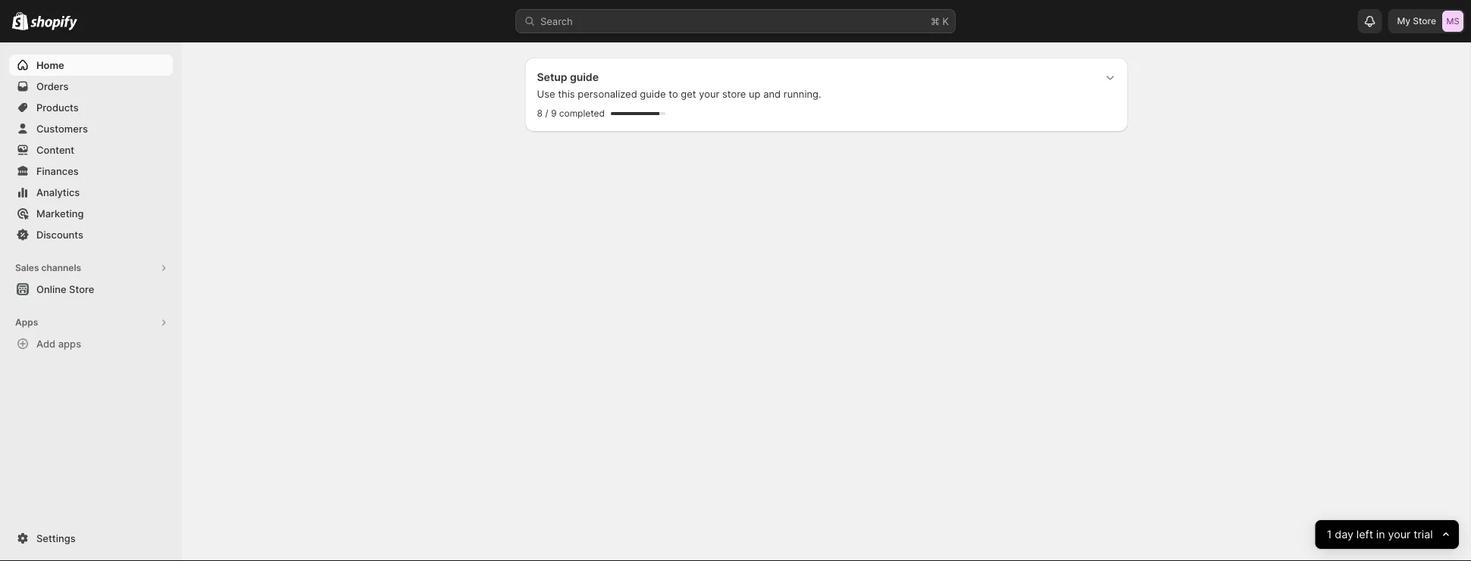 Task type: describe. For each thing, give the bounding box(es) containing it.
discounts link
[[9, 224, 173, 246]]

orders
[[36, 80, 69, 92]]

content
[[36, 144, 74, 156]]

to
[[669, 88, 678, 100]]

store
[[723, 88, 746, 100]]

1 day left in your trial
[[1328, 529, 1434, 542]]

store for online store
[[69, 284, 94, 295]]

discounts
[[36, 229, 83, 241]]

customers link
[[9, 118, 173, 140]]

add apps button
[[9, 334, 173, 355]]

home link
[[9, 55, 173, 76]]

online store button
[[0, 279, 182, 300]]

apps
[[15, 317, 38, 328]]

9
[[551, 108, 557, 119]]

0 horizontal spatial guide
[[570, 71, 599, 84]]

marketing
[[36, 208, 84, 220]]

setup guide
[[537, 71, 599, 84]]

0 vertical spatial your
[[699, 88, 720, 100]]

⌘ k
[[931, 15, 949, 27]]

my
[[1398, 16, 1411, 27]]

home
[[36, 59, 64, 71]]

search
[[541, 15, 573, 27]]

products
[[36, 102, 79, 113]]

shopify image
[[12, 12, 28, 30]]

finances link
[[9, 161, 173, 182]]

/
[[545, 108, 549, 119]]

finances
[[36, 165, 79, 177]]

in
[[1377, 529, 1386, 542]]

content link
[[9, 140, 173, 161]]

up
[[749, 88, 761, 100]]

orders link
[[9, 76, 173, 97]]

1 horizontal spatial guide
[[640, 88, 666, 100]]

settings
[[36, 533, 76, 545]]

online store
[[36, 284, 94, 295]]

apps button
[[9, 312, 173, 334]]

setup
[[537, 71, 568, 84]]



Task type: vqa. For each thing, say whether or not it's contained in the screenshot.
"later."
no



Task type: locate. For each thing, give the bounding box(es) containing it.
your
[[699, 88, 720, 100], [1389, 529, 1412, 542]]

online
[[36, 284, 66, 295]]

store for my store
[[1414, 16, 1437, 27]]

0 vertical spatial guide
[[570, 71, 599, 84]]

day
[[1336, 529, 1354, 542]]

1 vertical spatial guide
[[640, 88, 666, 100]]

use this personalized guide to get your store up and running.
[[537, 88, 822, 100]]

channels
[[41, 263, 81, 274]]

1 horizontal spatial your
[[1389, 529, 1412, 542]]

your right in
[[1389, 529, 1412, 542]]

personalized
[[578, 88, 638, 100]]

sales channels
[[15, 263, 81, 274]]

store down sales channels button
[[69, 284, 94, 295]]

my store image
[[1443, 11, 1464, 32]]

my store
[[1398, 16, 1437, 27]]

add
[[36, 338, 56, 350]]

your right get
[[699, 88, 720, 100]]

0 horizontal spatial store
[[69, 284, 94, 295]]

1 vertical spatial your
[[1389, 529, 1412, 542]]

store
[[1414, 16, 1437, 27], [69, 284, 94, 295]]

use
[[537, 88, 555, 100]]

settings link
[[9, 529, 173, 550]]

store right the my
[[1414, 16, 1437, 27]]

left
[[1357, 529, 1374, 542]]

products link
[[9, 97, 173, 118]]

apps
[[58, 338, 81, 350]]

guide left to on the top of page
[[640, 88, 666, 100]]

marketing link
[[9, 203, 173, 224]]

trial
[[1415, 529, 1434, 542]]

customers
[[36, 123, 88, 135]]

running.
[[784, 88, 822, 100]]

sales channels button
[[9, 258, 173, 279]]

8
[[537, 108, 543, 119]]

1
[[1328, 529, 1333, 542]]

get
[[681, 88, 697, 100]]

analytics
[[36, 187, 80, 198]]

your inside 1 day left in your trial dropdown button
[[1389, 529, 1412, 542]]

1 horizontal spatial store
[[1414, 16, 1437, 27]]

8 / 9 completed
[[537, 108, 605, 119]]

k
[[943, 15, 949, 27]]

guide up this
[[570, 71, 599, 84]]

completed
[[559, 108, 605, 119]]

online store link
[[9, 279, 173, 300]]

analytics link
[[9, 182, 173, 203]]

shopify image
[[31, 16, 78, 31]]

and
[[764, 88, 781, 100]]

1 day left in your trial button
[[1316, 521, 1460, 550]]

0 horizontal spatial your
[[699, 88, 720, 100]]

0 vertical spatial store
[[1414, 16, 1437, 27]]

sales
[[15, 263, 39, 274]]

this
[[558, 88, 575, 100]]

⌘
[[931, 15, 940, 27]]

add apps
[[36, 338, 81, 350]]

1 vertical spatial store
[[69, 284, 94, 295]]

guide
[[570, 71, 599, 84], [640, 88, 666, 100]]

store inside button
[[69, 284, 94, 295]]



